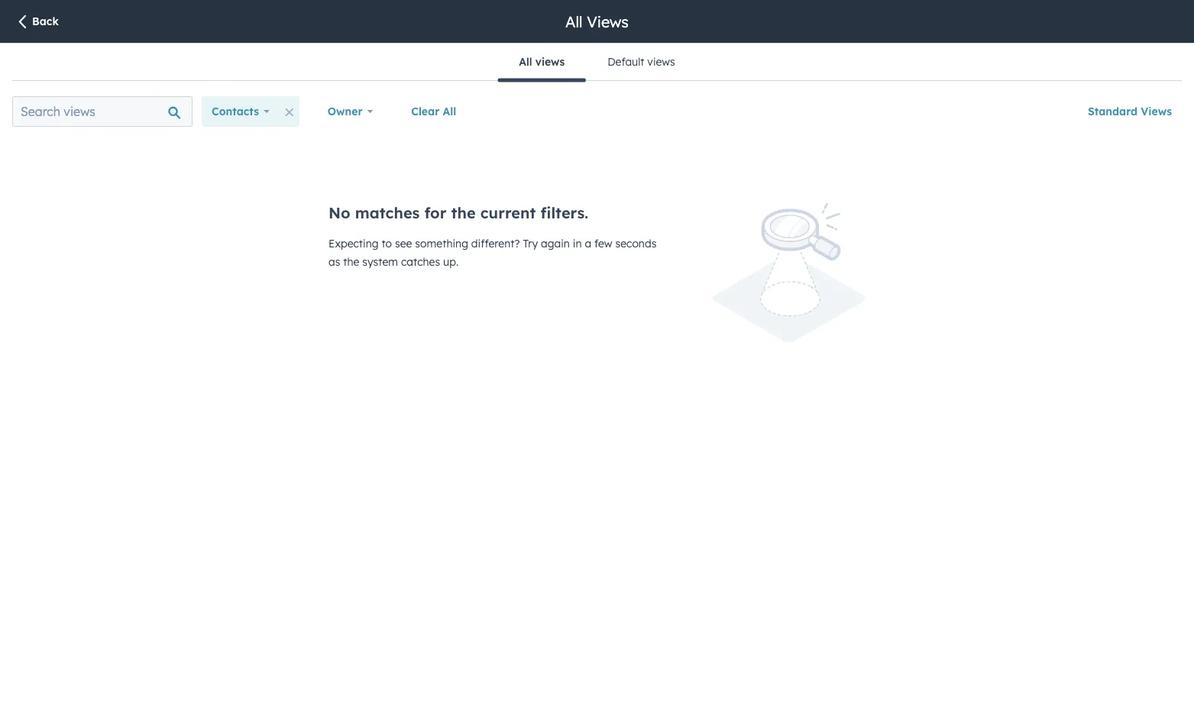 Task type: describe. For each thing, give the bounding box(es) containing it.
no
[[329, 203, 351, 222]]

navigation containing all views
[[498, 44, 697, 82]]

all views
[[566, 12, 629, 31]]

expecting to see something different? try again in a few seconds as the system catches up.
[[329, 237, 657, 269]]

to
[[382, 237, 392, 250]]

all for all views
[[566, 12, 583, 31]]

standard views
[[1088, 105, 1173, 118]]

1 horizontal spatial the
[[451, 203, 476, 222]]

filters.
[[541, 203, 589, 222]]

no matches for the current filters.
[[329, 203, 589, 222]]

current
[[481, 203, 536, 222]]

see
[[395, 237, 412, 250]]

views for all views
[[587, 12, 629, 31]]

all views
[[519, 55, 565, 68]]

all for all views
[[519, 55, 533, 68]]

clear all button
[[402, 96, 467, 127]]

clear
[[412, 105, 440, 118]]

up.
[[443, 255, 459, 269]]

for
[[425, 203, 447, 222]]

in
[[573, 237, 582, 250]]

page section element
[[0, 0, 1195, 43]]



Task type: locate. For each thing, give the bounding box(es) containing it.
try
[[523, 237, 538, 250]]

all inside page section element
[[566, 12, 583, 31]]

2 vertical spatial all
[[443, 105, 457, 118]]

seconds
[[616, 237, 657, 250]]

views down page section element
[[536, 55, 565, 68]]

the inside expecting to see something different? try again in a few seconds as the system catches up.
[[343, 255, 360, 269]]

0 vertical spatial the
[[451, 203, 476, 222]]

standard
[[1088, 105, 1138, 118]]

contacts
[[212, 105, 259, 118]]

owner
[[328, 105, 363, 118]]

owner button
[[318, 96, 383, 127]]

a
[[585, 237, 592, 250]]

0 horizontal spatial all
[[443, 105, 457, 118]]

0 horizontal spatial views
[[587, 12, 629, 31]]

views inside button
[[1142, 105, 1173, 118]]

system
[[363, 255, 398, 269]]

different?
[[472, 237, 520, 250]]

1 vertical spatial the
[[343, 255, 360, 269]]

0 vertical spatial all
[[566, 12, 583, 31]]

expecting
[[329, 237, 379, 250]]

contacts button
[[202, 96, 280, 127]]

1 horizontal spatial views
[[1142, 105, 1173, 118]]

views right default
[[648, 55, 676, 68]]

views right standard
[[1142, 105, 1173, 118]]

default views
[[608, 55, 676, 68]]

the
[[451, 203, 476, 222], [343, 255, 360, 269]]

all views button
[[498, 44, 586, 82]]

back
[[32, 15, 59, 28]]

catches
[[401, 255, 440, 269]]

standard views button
[[1079, 96, 1183, 127]]

back link
[[15, 14, 59, 31]]

1 views from the left
[[536, 55, 565, 68]]

1 horizontal spatial views
[[648, 55, 676, 68]]

the right for
[[451, 203, 476, 222]]

0 horizontal spatial the
[[343, 255, 360, 269]]

default
[[608, 55, 645, 68]]

default views button
[[586, 44, 697, 80]]

views for default views
[[648, 55, 676, 68]]

views for all views
[[536, 55, 565, 68]]

navigation
[[498, 44, 697, 82]]

views up default
[[587, 12, 629, 31]]

views
[[587, 12, 629, 31], [1142, 105, 1173, 118]]

views inside page section element
[[587, 12, 629, 31]]

1 horizontal spatial all
[[519, 55, 533, 68]]

clear all
[[412, 105, 457, 118]]

something
[[415, 237, 469, 250]]

2 views from the left
[[648, 55, 676, 68]]

few
[[595, 237, 613, 250]]

views for standard views
[[1142, 105, 1173, 118]]

Search views search field
[[12, 96, 193, 127]]

views
[[536, 55, 565, 68], [648, 55, 676, 68]]

1 vertical spatial views
[[1142, 105, 1173, 118]]

again
[[541, 237, 570, 250]]

0 vertical spatial views
[[587, 12, 629, 31]]

as
[[329, 255, 340, 269]]

1 vertical spatial all
[[519, 55, 533, 68]]

0 horizontal spatial views
[[536, 55, 565, 68]]

matches
[[355, 203, 420, 222]]

all
[[566, 12, 583, 31], [519, 55, 533, 68], [443, 105, 457, 118]]

the right as
[[343, 255, 360, 269]]

2 horizontal spatial all
[[566, 12, 583, 31]]



Task type: vqa. For each thing, say whether or not it's contained in the screenshot.
navigation
yes



